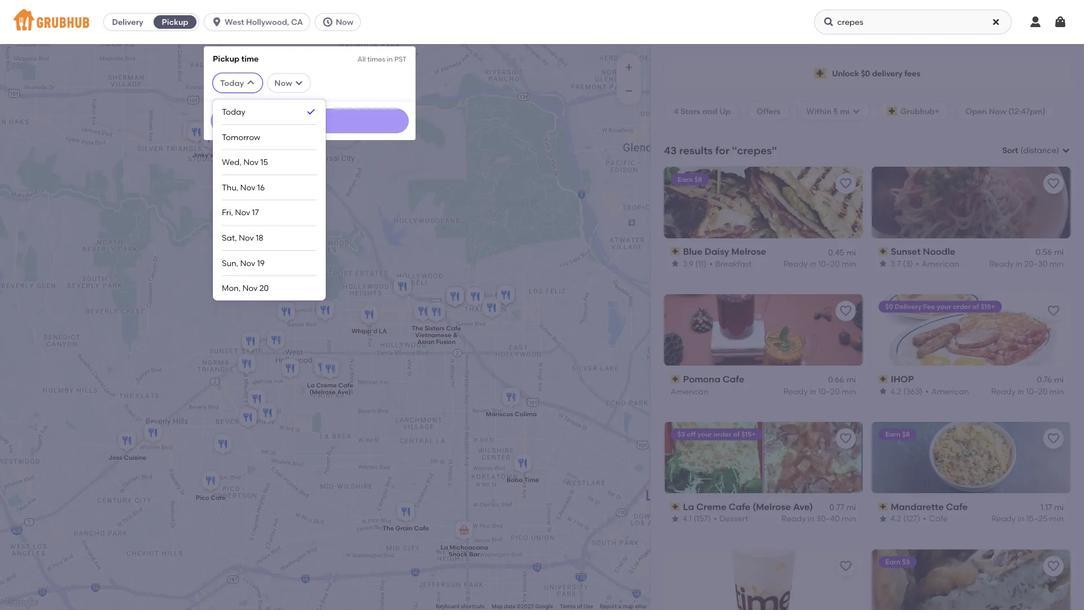 Task type: locate. For each thing, give the bounding box(es) containing it.
ave)
[[337, 388, 351, 396], [794, 501, 814, 512]]

1 horizontal spatial ave)
[[794, 501, 814, 512]]

0 vertical spatial ave)
[[337, 388, 351, 396]]

0 horizontal spatial $8
[[695, 175, 702, 183]]

1 vertical spatial (melrose
[[753, 501, 791, 512]]

ca
[[291, 17, 303, 27]]

4.2
[[891, 386, 902, 396], [891, 514, 902, 523]]

1 horizontal spatial creme
[[697, 501, 727, 512]]

(melrose up ready in 30–40 min
[[753, 501, 791, 512]]

0 horizontal spatial la creme cafe (melrose ave)
[[307, 382, 353, 396]]

earn down '4.2 (127)'
[[886, 558, 901, 566]]

star icon image left '4.2 (127)'
[[879, 514, 888, 523]]

• right the (157)
[[714, 514, 717, 523]]

plus icon image
[[624, 62, 635, 73]]

nov for wed,
[[244, 157, 259, 167]]

the inside the sisters cafe vietnamese & asian fusion
[[412, 325, 423, 332]]

subscription pass image for sunset noodle
[[879, 247, 889, 255]]

the left 'grain' at left bottom
[[383, 525, 394, 532]]

keyboard
[[436, 603, 460, 610]]

subscription pass image
[[879, 375, 889, 383], [671, 503, 681, 511], [879, 503, 889, 511]]

la creme cafe (melrose ave) up dessert on the right of the page
[[683, 501, 814, 512]]

$3 down '4.2 (127)'
[[903, 558, 910, 566]]

1 vertical spatial earn
[[886, 430, 901, 438]]

american down pomona
[[671, 386, 709, 396]]

svg image
[[1054, 15, 1068, 29], [211, 16, 223, 28], [322, 16, 334, 28], [824, 16, 835, 28]]

sunset grill image
[[314, 299, 337, 324]]

0 vertical spatial $15+
[[981, 303, 996, 311]]

a
[[618, 603, 622, 610]]

caked up image
[[495, 284, 517, 308]]

subscription pass image left pomona
[[671, 375, 681, 383]]

1 vertical spatial map
[[623, 603, 634, 610]]

list box inside 'main navigation' navigation
[[222, 99, 317, 301]]

1 horizontal spatial grubhub plus flag logo image
[[887, 106, 899, 115]]

whipp'd la image
[[358, 303, 381, 328]]

1 vertical spatial la creme cafe (melrose ave)
[[683, 501, 814, 512]]

1 horizontal spatial your
[[937, 303, 952, 311]]

0.56
[[1036, 247, 1053, 257]]

16
[[257, 183, 265, 192]]

1.17 mi
[[1041, 502, 1064, 512]]

earn $8 down '4.2 (363)'
[[886, 430, 910, 438]]

colima
[[515, 410, 537, 418]]

your
[[937, 303, 952, 311], [698, 430, 712, 438]]

your right fee
[[937, 303, 952, 311]]

update button
[[211, 108, 409, 133]]

your right off
[[698, 430, 712, 438]]

1 horizontal spatial $3
[[903, 558, 910, 566]]

earn down the results
[[678, 175, 693, 183]]

1 horizontal spatial $8
[[903, 430, 910, 438]]

the grain cafe image
[[395, 501, 417, 525]]

• right (363)
[[926, 386, 929, 396]]

american
[[922, 259, 960, 268], [671, 386, 709, 396], [932, 386, 970, 396]]

la
[[307, 382, 315, 389], [683, 501, 694, 512], [441, 544, 448, 551]]

mi right 1.17 on the right
[[1055, 502, 1064, 512]]

all
[[358, 55, 366, 63]]

• american right (363)
[[926, 386, 970, 396]]

for
[[716, 144, 730, 157]]

• right (127)
[[923, 514, 927, 523]]

pico cafe image
[[199, 469, 222, 494]]

in for la
[[808, 514, 815, 523]]

mi for pomona cafe
[[847, 375, 856, 384]]

$3 off your order of $15+
[[678, 430, 756, 438]]

• right (11)
[[710, 259, 713, 268]]

0 horizontal spatial now
[[275, 78, 292, 88]]

pickup left time
[[213, 54, 240, 63]]

stars
[[681, 106, 701, 116]]

of
[[973, 303, 980, 311], [734, 430, 740, 438], [577, 603, 583, 610]]

soo raa thai american chic image
[[277, 85, 300, 110]]

(363)
[[904, 386, 923, 396]]

american for ihop
[[932, 386, 970, 396]]

2 4.2 from the top
[[891, 514, 902, 523]]

• american
[[916, 259, 960, 268], [926, 386, 970, 396]]

la up '4.1'
[[683, 501, 694, 512]]

$8 down '4.2 (363)'
[[903, 430, 910, 438]]

creme down pomona cafe 'image'
[[316, 382, 337, 389]]

ready in 10–20 min for daisy
[[784, 259, 856, 268]]

$8
[[695, 175, 702, 183], [903, 430, 910, 438]]

1 vertical spatial • american
[[926, 386, 970, 396]]

1 horizontal spatial the
[[412, 325, 423, 332]]

american down noodle
[[922, 259, 960, 268]]

la creme cafe (melrose ave) down pomona cafe 'image'
[[307, 382, 353, 396]]

save this restaurant image for la creme cafe (melrose ave)
[[839, 432, 853, 445]]

nov left 17
[[235, 208, 250, 217]]

grubhub plus flag logo image left grubhub+
[[887, 106, 899, 115]]

nov left 15
[[244, 157, 259, 167]]

1 horizontal spatial delivery
[[895, 303, 922, 311]]

1 vertical spatial $3
[[903, 558, 910, 566]]

list box containing today
[[222, 99, 317, 301]]

1 vertical spatial the
[[383, 525, 394, 532]]

4.2 left (127)
[[891, 514, 902, 523]]

1 horizontal spatial map
[[623, 603, 634, 610]]

mi right 0.56
[[1055, 247, 1064, 257]]

mi right 0.45
[[847, 247, 856, 257]]

open now (12:47pm)
[[966, 106, 1046, 116]]

0 horizontal spatial order
[[714, 430, 732, 438]]

0 vertical spatial $3
[[678, 430, 686, 438]]

1 horizontal spatial order
[[953, 303, 971, 311]]

1 horizontal spatial $15+
[[981, 303, 996, 311]]

min for mandarette cafe
[[1050, 514, 1064, 523]]

$0
[[861, 69, 871, 78], [886, 303, 894, 311]]

$8 down the results
[[695, 175, 702, 183]]

pst
[[395, 55, 407, 63]]

ready for sunset noodle
[[990, 259, 1014, 268]]

mi for blue daisy melrose
[[847, 247, 856, 257]]

svg image for now
[[295, 78, 304, 87]]

10–20
[[819, 259, 840, 268], [819, 386, 840, 396], [1027, 386, 1048, 396]]

earn $8
[[678, 175, 702, 183], [886, 430, 910, 438]]

0 vertical spatial $8
[[695, 175, 702, 183]]

map right the
[[366, 61, 384, 70]]

4.2 for mandarette cafe
[[891, 514, 902, 523]]

sun,
[[222, 258, 238, 268]]

jinky's cafe image
[[199, 127, 222, 152]]

snack
[[449, 550, 468, 558]]

ready in 10–20 min down "0.66"
[[784, 386, 856, 396]]

3.9 (11)
[[683, 259, 707, 268]]

in for pomona
[[810, 386, 817, 396]]

0 horizontal spatial of
[[577, 603, 583, 610]]

jinky's
[[192, 151, 213, 159]]

mi right 0.76
[[1055, 375, 1064, 384]]

today up tomorrow
[[222, 107, 245, 116]]

star icon image left '4.2 (363)'
[[879, 387, 888, 396]]

0 horizontal spatial delivery
[[112, 17, 143, 27]]

grubhub plus flag logo image
[[814, 68, 828, 79], [887, 106, 899, 115]]

ready in 10–20 min down 0.45
[[784, 259, 856, 268]]

la creme cafe (melrose ave) image
[[319, 358, 342, 382]]

0 vertical spatial the
[[412, 325, 423, 332]]

10–20 for cafe
[[819, 386, 840, 396]]

0 vertical spatial earn
[[678, 175, 693, 183]]

2 vertical spatial la
[[441, 544, 448, 551]]

0.76 mi
[[1038, 375, 1064, 384]]

• for blue daisy melrose
[[710, 259, 713, 268]]

20–30
[[1025, 259, 1048, 268]]

ave) up ready in 30–40 min
[[794, 501, 814, 512]]

0 vertical spatial pickup
[[162, 17, 188, 27]]

map right a
[[623, 603, 634, 610]]

pickup for pickup
[[162, 17, 188, 27]]

$3 left off
[[678, 430, 686, 438]]

of right fee
[[973, 303, 980, 311]]

star icon image
[[671, 259, 680, 268], [879, 259, 888, 268], [879, 387, 888, 396], [671, 514, 680, 523], [879, 514, 888, 523]]

and
[[703, 106, 718, 116]]

thai original barbecue hollywood image
[[464, 285, 487, 310]]

delivery inside button
[[112, 17, 143, 27]]

1 vertical spatial of
[[734, 430, 740, 438]]

0.66 mi
[[829, 375, 856, 384]]

• for ihop
[[926, 386, 929, 396]]

0 horizontal spatial la
[[307, 382, 315, 389]]

order right off
[[714, 430, 732, 438]]

0 vertical spatial now
[[336, 17, 354, 27]]

star icon image for ihop
[[879, 387, 888, 396]]

earn $8 for mandarette
[[886, 430, 910, 438]]

nov left 18
[[239, 233, 254, 243]]

0 vertical spatial today
[[220, 78, 244, 88]]

earn
[[678, 175, 693, 183], [886, 430, 901, 438], [886, 558, 901, 566]]

• dessert
[[714, 514, 749, 523]]

pickup inside button
[[162, 17, 188, 27]]

0 vertical spatial earn $8
[[678, 175, 702, 183]]

mandarette cafe image
[[246, 388, 268, 412]]

save this restaurant image
[[839, 432, 853, 445], [1047, 432, 1061, 445], [839, 560, 853, 573]]

10–20 down 0.45
[[819, 259, 840, 268]]

creme inside la creme cafe (melrose ave)
[[316, 382, 337, 389]]

0 vertical spatial grubhub plus flag logo image
[[814, 68, 828, 79]]

1 horizontal spatial pickup
[[213, 54, 240, 63]]

earn $8 down the results
[[678, 175, 702, 183]]

0 horizontal spatial your
[[698, 430, 712, 438]]

min down 0.77 mi
[[842, 514, 856, 523]]

0 vertical spatial $0
[[861, 69, 871, 78]]

4
[[674, 106, 679, 116]]

pico cafe
[[196, 494, 226, 502]]

map data ©2023 google
[[492, 603, 553, 610]]

subscription pass image left sunset
[[879, 247, 889, 255]]

1 horizontal spatial of
[[734, 430, 740, 438]]

unlock $0 delivery fees
[[833, 69, 921, 78]]

mi right "0.66"
[[847, 375, 856, 384]]

mandarette cafe
[[891, 501, 968, 512]]

min down 0.76 mi
[[1050, 386, 1064, 396]]

crave cafe (studio city) image
[[181, 120, 203, 145]]

delivery left fee
[[895, 303, 922, 311]]

2 vertical spatial now
[[989, 106, 1007, 116]]

search as i move the map
[[284, 61, 384, 70]]

(melrose
[[310, 388, 336, 396], [753, 501, 791, 512]]

list box
[[222, 99, 317, 301]]

1 horizontal spatial earn $8
[[886, 430, 910, 438]]

subscription pass image for blue daisy melrose
[[671, 247, 681, 255]]

ready in 30–40 min
[[782, 514, 856, 523]]

of right off
[[734, 430, 740, 438]]

0 horizontal spatial $3
[[678, 430, 686, 438]]

0 horizontal spatial creme
[[316, 382, 337, 389]]

1 horizontal spatial la
[[441, 544, 448, 551]]

1 vertical spatial pickup
[[213, 54, 240, 63]]

1 vertical spatial ave)
[[794, 501, 814, 512]]

• american down noodle
[[916, 259, 960, 268]]

(melrose down la creme cafe (melrose ave) icon
[[310, 388, 336, 396]]

ready for mandarette cafe
[[992, 514, 1016, 523]]

today inside option
[[222, 107, 245, 116]]

earn for blue daisy melrose
[[678, 175, 693, 183]]

pickup time
[[213, 54, 259, 63]]

0 vertical spatial of
[[973, 303, 980, 311]]

0 vertical spatial creme
[[316, 382, 337, 389]]

cafe du french toast image
[[391, 275, 414, 300]]

nov left the 16
[[240, 183, 255, 192]]

star icon image left the 3.7
[[879, 259, 888, 268]]

search
[[284, 61, 311, 70]]

today down the pickup time
[[220, 78, 244, 88]]

star icon image for blue daisy melrose
[[671, 259, 680, 268]]

$8 for blue
[[695, 175, 702, 183]]

1 vertical spatial 4.2
[[891, 514, 902, 523]]

earn for mandarette cafe
[[886, 430, 901, 438]]

0 horizontal spatial $0
[[861, 69, 871, 78]]

up
[[720, 106, 731, 116]]

$0 left fee
[[886, 303, 894, 311]]

$15+
[[981, 303, 996, 311], [742, 430, 756, 438]]

jumpin' java restaurant image
[[185, 121, 208, 146]]

• for sunset noodle
[[916, 259, 919, 268]]

min down 0.56 mi
[[1050, 259, 1064, 268]]

google image
[[3, 595, 40, 610]]

the up asian
[[412, 325, 423, 332]]

earn $3
[[886, 558, 910, 566]]

3.7
[[891, 259, 901, 268]]

• for mandarette cafe
[[923, 514, 927, 523]]

1 vertical spatial today
[[222, 107, 245, 116]]

0 vertical spatial delivery
[[112, 17, 143, 27]]

pickup right delivery button
[[162, 17, 188, 27]]

4.2 down ihop in the bottom of the page
[[891, 386, 902, 396]]

subscription pass image for la creme cafe (melrose ave)
[[671, 503, 681, 511]]

subscription pass image
[[671, 247, 681, 255], [879, 247, 889, 255], [671, 375, 681, 383]]

1 horizontal spatial now
[[336, 17, 354, 27]]

star icon image left 3.9
[[671, 259, 680, 268]]

grubhub plus flag logo image left the unlock
[[814, 68, 828, 79]]

(12:47pm)
[[1009, 106, 1046, 116]]

0 horizontal spatial the
[[383, 525, 394, 532]]

0 vertical spatial map
[[366, 61, 384, 70]]

1 4.2 from the top
[[891, 386, 902, 396]]

time
[[241, 54, 259, 63]]

grubhub plus flag logo image for grubhub+
[[887, 106, 899, 115]]

• american for ihop
[[926, 386, 970, 396]]

creme up the (157)
[[697, 501, 727, 512]]

delivery button
[[104, 13, 151, 31]]

times
[[368, 55, 386, 63]]

mi right 0.77
[[847, 502, 856, 512]]

creme
[[316, 382, 337, 389], [697, 501, 727, 512]]

boba time image
[[256, 402, 279, 427]]

min for ihop
[[1050, 386, 1064, 396]]

now right open
[[989, 106, 1007, 116]]

©2023
[[517, 603, 534, 610]]

0 vertical spatial 4.2
[[891, 386, 902, 396]]

ihop
[[891, 374, 914, 385]]

0 vertical spatial (melrose
[[310, 388, 336, 396]]

min down 1.17 mi
[[1050, 514, 1064, 523]]

delivery left the pickup button
[[112, 17, 143, 27]]

10–20 down "0.66"
[[819, 386, 840, 396]]

min for pomona cafe
[[842, 386, 856, 396]]

nov for sun,
[[240, 258, 255, 268]]

fri,
[[222, 208, 233, 217]]

2 horizontal spatial now
[[989, 106, 1007, 116]]

1 vertical spatial creme
[[697, 501, 727, 512]]

$0 right the unlock
[[861, 69, 871, 78]]

i
[[324, 61, 326, 70]]

keyboard shortcuts
[[436, 603, 485, 610]]

subscription pass image left blue
[[671, 247, 681, 255]]

0 horizontal spatial (melrose
[[310, 388, 336, 396]]

in
[[387, 55, 393, 63], [810, 259, 817, 268], [1016, 259, 1023, 268], [810, 386, 817, 396], [1018, 386, 1025, 396], [808, 514, 815, 523], [1018, 514, 1025, 523]]

la left snack
[[441, 544, 448, 551]]

ave) down la creme cafe (melrose ave) icon
[[337, 388, 351, 396]]

0 horizontal spatial pickup
[[162, 17, 188, 27]]

1 vertical spatial grubhub plus flag logo image
[[887, 106, 899, 115]]

2 vertical spatial of
[[577, 603, 583, 610]]

save this restaurant image for mandarette cafe
[[1047, 432, 1061, 445]]

today
[[220, 78, 244, 88], [222, 107, 245, 116]]

min down 0.66 mi on the right bottom of the page
[[842, 386, 856, 396]]

west hollywood, ca
[[225, 17, 303, 27]]

hot thai restaurant (los angeles) image
[[237, 406, 259, 431]]

now up move
[[336, 17, 354, 27]]

svg image for within 5 mi
[[852, 106, 861, 115]]

ready in 10–20 min down 0.76
[[992, 386, 1064, 396]]

&
[[453, 331, 458, 339]]

save this restaurant image
[[839, 177, 853, 190], [1047, 177, 1061, 190], [839, 304, 853, 318], [1047, 304, 1061, 318], [1047, 560, 1061, 573]]

1 vertical spatial earn $8
[[886, 430, 910, 438]]

min down '0.45 mi' in the right of the page
[[842, 259, 856, 268]]

shortcuts
[[461, 603, 485, 610]]

0.45 mi
[[829, 247, 856, 257]]

cuisine
[[124, 454, 146, 462]]

the for the grain cafe
[[383, 525, 394, 532]]

vietnamese
[[415, 331, 452, 339]]

order right fee
[[953, 303, 971, 311]]

mi for mandarette cafe
[[1055, 502, 1064, 512]]

1 vertical spatial delivery
[[895, 303, 922, 311]]

report a map error
[[600, 603, 647, 610]]

mon, nov 20
[[222, 283, 269, 293]]

boba time image
[[512, 452, 534, 477]]

of left use
[[577, 603, 583, 610]]

0 horizontal spatial $15+
[[742, 430, 756, 438]]

0 horizontal spatial earn $8
[[678, 175, 702, 183]]

now down search
[[275, 78, 292, 88]]

2 horizontal spatial la
[[683, 501, 694, 512]]

star icon image left '4.1'
[[671, 514, 680, 523]]

earn $8 for blue
[[678, 175, 702, 183]]

0 vertical spatial • american
[[916, 259, 960, 268]]

earn down '4.2 (363)'
[[886, 430, 901, 438]]

american right (363)
[[932, 386, 970, 396]]

•
[[710, 259, 713, 268], [916, 259, 919, 268], [926, 386, 929, 396], [714, 514, 717, 523], [923, 514, 927, 523]]

map
[[492, 603, 503, 610]]

ready for blue daisy melrose
[[784, 259, 808, 268]]

tryst caffe image
[[142, 421, 164, 446]]

nov left '19'
[[240, 258, 255, 268]]

mi right 5
[[840, 106, 850, 116]]

svg image
[[992, 18, 1001, 27], [246, 78, 255, 87], [295, 78, 304, 87], [852, 106, 861, 115]]

4.1
[[683, 514, 692, 523]]

ready in 10–20 min
[[784, 259, 856, 268], [784, 386, 856, 396], [992, 386, 1064, 396]]

morning kitchen image
[[444, 285, 467, 310]]

• right "(3)"
[[916, 259, 919, 268]]

0 horizontal spatial grubhub plus flag logo image
[[814, 68, 828, 79]]

terms of use link
[[560, 603, 594, 610]]

map
[[366, 61, 384, 70], [623, 603, 634, 610]]

jinky's cafe suncafe organic
[[192, 151, 304, 169]]

report a map error link
[[600, 603, 647, 610]]

min for blue daisy melrose
[[842, 259, 856, 268]]

1 vertical spatial $0
[[886, 303, 894, 311]]

0 horizontal spatial ave)
[[337, 388, 351, 396]]

1 vertical spatial now
[[275, 78, 292, 88]]

la down pomona cafe 'image'
[[307, 382, 315, 389]]

0 vertical spatial your
[[937, 303, 952, 311]]

nov left 20
[[243, 283, 258, 293]]

results
[[680, 144, 713, 157]]

1 vertical spatial $8
[[903, 430, 910, 438]]

0 vertical spatial la creme cafe (melrose ave)
[[307, 382, 353, 396]]



Task type: describe. For each thing, give the bounding box(es) containing it.
1 vertical spatial $15+
[[742, 430, 756, 438]]

ave) inside la creme cafe (melrose ave)
[[337, 388, 351, 396]]

sunset noodle image
[[275, 301, 298, 325]]

map region
[[0, 0, 784, 610]]

4.2 (127)
[[891, 514, 921, 523]]

fees
[[905, 69, 921, 78]]

pickup button
[[151, 13, 199, 31]]

svg image inside west hollywood, ca 'button'
[[211, 16, 223, 28]]

save this restaurant image for $0 delivery fee your order of $15+
[[1047, 304, 1061, 318]]

1 horizontal spatial (melrose
[[753, 501, 791, 512]]

tomorrow
[[222, 132, 260, 142]]

use
[[584, 603, 594, 610]]

• breakfast
[[710, 259, 752, 268]]

17
[[252, 208, 259, 217]]

0.76
[[1038, 375, 1053, 384]]

dessert
[[720, 514, 749, 523]]

0.56 mi
[[1036, 247, 1064, 257]]

1 horizontal spatial la creme cafe (melrose ave)
[[683, 501, 814, 512]]

(11)
[[696, 259, 707, 268]]

save this restaurant image for earn $8
[[839, 177, 853, 190]]

smooth-e operator by jumpin java image
[[186, 120, 208, 145]]

$8 for mandarette
[[903, 430, 910, 438]]

today for today's svg icon
[[220, 78, 244, 88]]

subscription pass image for mandarette cafe
[[879, 503, 889, 511]]

pomona
[[683, 374, 721, 385]]

in for mandarette
[[1018, 514, 1025, 523]]

sunset noodle
[[891, 246, 956, 257]]

19
[[257, 258, 265, 268]]

offers
[[757, 106, 781, 116]]

123 pasta image
[[212, 433, 234, 458]]

mandarette
[[891, 501, 944, 512]]

koi restaurant image
[[236, 353, 258, 377]]

5
[[834, 106, 839, 116]]

marco's trattoria image
[[265, 329, 288, 354]]

le gout bakery image
[[495, 284, 517, 308]]

(melrose inside map region
[[310, 388, 336, 396]]

the grain cafe
[[383, 525, 429, 532]]

mariscos
[[486, 410, 514, 418]]

nov for sat,
[[239, 233, 254, 243]]

nov for mon,
[[243, 283, 258, 293]]

• american for sunset noodle
[[916, 259, 960, 268]]

bar
[[469, 550, 480, 558]]

sat, nov 18
[[222, 233, 263, 243]]

0 vertical spatial la
[[307, 382, 315, 389]]

organic
[[279, 162, 304, 169]]

joss
[[108, 454, 122, 462]]

the sisters cafe vietnamese & asian fusion image
[[425, 301, 448, 325]]

4 stars and up
[[674, 106, 731, 116]]

svg image for today
[[246, 78, 255, 87]]

joss cuisine image
[[116, 429, 138, 454]]

star icon image for mandarette cafe
[[879, 514, 888, 523]]

in inside 'main navigation' navigation
[[387, 55, 393, 63]]

1 vertical spatial your
[[698, 430, 712, 438]]

morning kitchen image
[[444, 285, 467, 310]]

today option
[[222, 99, 317, 125]]

off
[[687, 430, 696, 438]]

10–20 for daisy
[[819, 259, 840, 268]]

min for sunset noodle
[[1050, 259, 1064, 268]]

• for la creme cafe (melrose ave)
[[714, 514, 717, 523]]

2 vertical spatial earn
[[886, 558, 901, 566]]

ready for ihop
[[992, 386, 1016, 396]]

sunset
[[891, 246, 921, 257]]

pomona cafe image
[[312, 356, 334, 381]]

terms
[[560, 603, 576, 610]]

grain
[[396, 525, 413, 532]]

in for sunset
[[1016, 259, 1023, 268]]

now button
[[315, 13, 365, 31]]

la
[[379, 327, 387, 335]]

4.2 for ihop
[[891, 386, 902, 396]]

minus icon image
[[624, 85, 635, 97]]

update
[[297, 117, 323, 125]]

main navigation navigation
[[0, 0, 1085, 610]]

whipp'd
[[352, 327, 378, 335]]

keyboard shortcuts button
[[436, 603, 485, 610]]

and waffles image
[[279, 112, 302, 137]]

now inside button
[[336, 17, 354, 27]]

suncafe
[[252, 162, 277, 169]]

1 vertical spatial la
[[683, 501, 694, 512]]

daisy
[[705, 246, 730, 257]]

mi for ihop
[[1055, 375, 1064, 384]]

15–25
[[1027, 514, 1048, 523]]

ready for pomona cafe
[[784, 386, 808, 396]]

grubhub+
[[901, 106, 940, 116]]

ready in 10–20 min for cafe
[[784, 386, 856, 396]]

subscription pass image for pomona cafe
[[671, 375, 681, 383]]

mi for la creme cafe (melrose ave)
[[847, 502, 856, 512]]

$0 delivery fee your order of $15+
[[886, 303, 996, 311]]

1 horizontal spatial $0
[[886, 303, 894, 311]]

wed, nov 15
[[222, 157, 268, 167]]

0 vertical spatial order
[[953, 303, 971, 311]]

30–40
[[817, 514, 840, 523]]

4.1 (157)
[[683, 514, 711, 523]]

la creme cafe (melrose ave) inside map region
[[307, 382, 353, 396]]

boba time
[[507, 476, 539, 484]]

subscription pass image for ihop
[[879, 375, 889, 383]]

0.45
[[829, 247, 845, 257]]

ready in 15–25 min
[[992, 514, 1064, 523]]

20
[[260, 283, 269, 293]]

suncafe organic image
[[267, 137, 289, 162]]

18
[[256, 233, 263, 243]]

thu, nov 16
[[222, 183, 265, 192]]

star icon image for la creme cafe (melrose ave)
[[671, 514, 680, 523]]

whipp'd la
[[352, 327, 387, 335]]

la inside la michoacana snack bar
[[441, 544, 448, 551]]

1.17
[[1041, 502, 1053, 512]]

nov for thu,
[[240, 183, 255, 192]]

(157)
[[694, 514, 711, 523]]

43
[[664, 144, 677, 157]]

the for the sisters cafe vietnamese & asian fusion
[[412, 325, 423, 332]]

cafe inside the sisters cafe vietnamese & asian fusion
[[446, 325, 461, 332]]

blue daisy melrose image
[[279, 357, 302, 382]]

open
[[966, 106, 987, 116]]

3.7 (3)
[[891, 259, 913, 268]]

min for la creme cafe (melrose ave)
[[842, 514, 856, 523]]

pickup for pickup time
[[213, 54, 240, 63]]

• cafe
[[923, 514, 948, 523]]

denny's image
[[412, 300, 434, 325]]

as
[[313, 61, 322, 70]]

ihop image
[[240, 330, 262, 355]]

check icon image
[[306, 106, 317, 117]]

move
[[328, 61, 349, 70]]

wed,
[[222, 157, 242, 167]]

(127)
[[904, 514, 921, 523]]

mi for sunset noodle
[[1055, 247, 1064, 257]]

1 vertical spatial order
[[714, 430, 732, 438]]

google
[[535, 603, 553, 610]]

terms of use
[[560, 603, 594, 610]]

the
[[351, 61, 364, 70]]

10–20 down 0.76
[[1027, 386, 1048, 396]]

2 horizontal spatial of
[[973, 303, 980, 311]]

la michoacana snack bar image
[[453, 519, 476, 544]]

grubhub plus flag logo image for unlock $0 delivery fees
[[814, 68, 828, 79]]

svg image inside now button
[[322, 16, 334, 28]]

save this restaurant image for earn $3
[[1047, 560, 1061, 573]]

the sisters cafe vietnamese & asian fusion
[[412, 325, 461, 346]]

la sweet rolls image
[[481, 297, 503, 321]]

mariscos colima
[[486, 410, 537, 418]]

american for sunset noodle
[[922, 259, 960, 268]]

0 horizontal spatial map
[[366, 61, 384, 70]]

fusion
[[436, 338, 456, 346]]

ready in 20–30 min
[[990, 259, 1064, 268]]

15
[[261, 157, 268, 167]]

error
[[636, 603, 647, 610]]

boba
[[507, 476, 523, 484]]

nov for fri,
[[235, 208, 250, 217]]

melrose
[[732, 246, 767, 257]]

in for blue
[[810, 259, 817, 268]]

ready for la creme cafe (melrose ave)
[[782, 514, 806, 523]]

(3)
[[903, 259, 913, 268]]

sun, nov 19
[[222, 258, 265, 268]]

today for check icon
[[222, 107, 245, 116]]

cafe inside 'jinky's cafe suncafe organic'
[[215, 151, 230, 159]]

report
[[600, 603, 617, 610]]

mariscos colima image
[[500, 386, 523, 411]]

within 5 mi
[[807, 106, 850, 116]]

star icon image for sunset noodle
[[879, 259, 888, 268]]

0.77 mi
[[830, 502, 856, 512]]



Task type: vqa. For each thing, say whether or not it's contained in the screenshot.
La Creme Cafe (Melrose Ave)
yes



